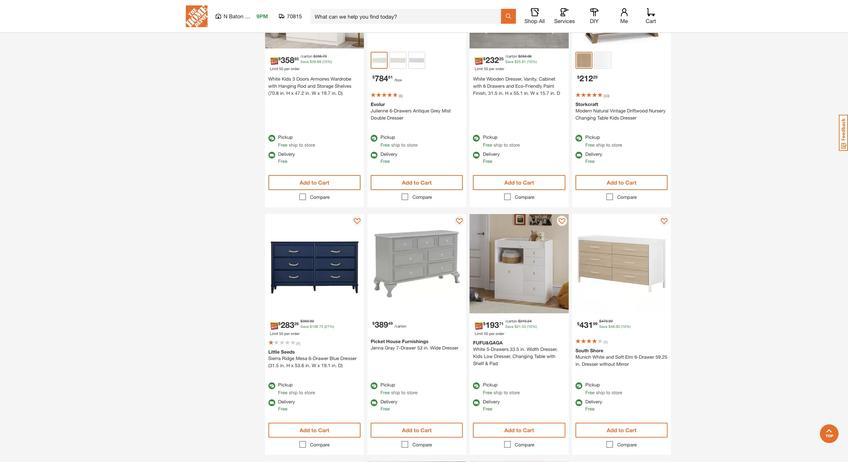 Task type: vqa. For each thing, say whether or not it's contained in the screenshot.
Kids for Storkcraft Modern Natural Vintage Driftwood Nursery Changing Table Kids Dresser
yes



Task type: describe. For each thing, give the bounding box(es) containing it.
elm
[[626, 354, 634, 360]]

/carton for 232
[[506, 54, 517, 58]]

$ inside $ 784 81 /box
[[373, 75, 375, 80]]

in. inside picket house furnishings jenna gray 7-drawer 53 in. wide dresser
[[424, 345, 429, 351]]

w inside little seeds sierra ridge mesa 6-drawer blue dresser (31.5 in. h x 53.6 in. w x 19.1 in. d)
[[312, 362, 316, 368]]

jenna gray 7-drawer 53 in. wide dresser image
[[368, 214, 467, 313]]

x left 19.1
[[318, 362, 320, 368]]

81 inside /carton $ 258 . 06 save $ 25 . 81 ( 10 %) limit 50 per order
[[522, 59, 526, 64]]

%) inside $ 431 99 $ 479 . 99 save $ 48 . 00 ( 10 %)
[[626, 324, 631, 329]]

table inside fufu&gaga white 5-drawers 33.5 in. width dresser, kids low dresser, changing table with shelf & pad
[[535, 353, 546, 359]]

delivery for add to cart button associated with leftmost available shipping icon
[[278, 399, 295, 404]]

order for 232
[[496, 67, 505, 71]]

n baton rouge
[[224, 13, 261, 19]]

add to cart for leftmost available shipping icon
[[300, 427, 329, 433]]

cloud image
[[391, 53, 406, 68]]

drawer inside south shore munich white and soft elm 6-drawer 59.25 in. dresser without mirror
[[639, 354, 655, 360]]

double
[[371, 115, 386, 121]]

&
[[485, 360, 488, 366]]

19.7
[[321, 90, 331, 96]]

27
[[325, 324, 330, 329]]

$ inside $ 358 85
[[279, 56, 281, 61]]

0 horizontal spatial available shipping image
[[268, 399, 275, 406]]

33
[[605, 94, 609, 98]]

storage
[[317, 83, 334, 89]]

munich white and soft elm 6-drawer 59.25 in. dresser without mirror image
[[572, 214, 672, 313]]

dresser inside the evolur julienne 6-drawers antique grey mist double dresser
[[387, 115, 404, 121]]

rod
[[298, 83, 306, 89]]

all
[[539, 18, 545, 24]]

10 for 358
[[323, 59, 328, 64]]

70815 button
[[279, 13, 302, 20]]

232
[[486, 55, 499, 65]]

add for available for pickup icon under 'modern'
[[607, 179, 617, 186]]

1 vertical spatial 6
[[400, 94, 402, 98]]

vintage driftwood image
[[577, 53, 592, 68]]

/carton $ 258 . 06 save $ 25 . 81 ( 10 %) limit 50 per order
[[475, 54, 537, 71]]

order inside $ 389 . 99 save $ 106 . 73 ( 27 %) limit 50 per order
[[291, 331, 300, 336]]

add to cart button for available shipping image for white 5-drawers 33.5 in. width dresser, kids low dresser, changing table with shelf & pad
[[473, 423, 566, 438]]

compare for white wooden dresser, vanity, cabinet with 6 drawers and eco-friendly paint finish, 31.5 in. h x 55.1 in. w x 15.7 in. d image on the right of page available shipping icon available for pickup image
[[515, 194, 535, 200]]

in. right "19.7"
[[332, 90, 337, 96]]

add for available for pickup image associated with available shipping image for white 5-drawers 33.5 in. width dresser, kids low dresser, changing table with shelf & pad
[[505, 427, 515, 433]]

55.1
[[514, 90, 523, 96]]

hanging
[[279, 83, 296, 89]]

215
[[521, 319, 527, 323]]

drawers inside white wooden dresser, vanity, cabinet with 6 drawers and eco-friendly paint finish, 31.5 in. h x 55.1 in. w x 15.7 in. d
[[487, 83, 505, 89]]

( inside $ 431 99 $ 479 . 99 save $ 48 . 00 ( 10 %)
[[621, 324, 622, 329]]

south
[[576, 348, 589, 353]]

$ 212 29
[[578, 74, 598, 83]]

drawer for in.
[[401, 345, 416, 351]]

15.7
[[540, 90, 549, 96]]

diy
[[590, 18, 599, 24]]

19.1
[[321, 362, 331, 368]]

little
[[268, 349, 280, 355]]

99 inside $ 389 . 99 save $ 106 . 73 ( 27 %) limit 50 per order
[[310, 319, 314, 323]]

in. left d
[[551, 90, 556, 96]]

/carton for 358
[[301, 54, 313, 58]]

pickup for available for pickup icon under 'modern'
[[586, 134, 600, 140]]

48
[[611, 324, 615, 329]]

add to cart button for leftmost available shipping icon
[[268, 423, 361, 438]]

$ inside $ 389 49 /carton
[[373, 321, 375, 326]]

available shipping image for white 5-drawers 33.5 in. width dresser, kids low dresser, changing table with shelf & pad
[[473, 399, 480, 406]]

storkcraft
[[576, 101, 599, 107]]

10 inside $ 431 99 $ 479 . 99 save $ 48 . 00 ( 10 %)
[[622, 324, 626, 329]]

6- inside the evolur julienne 6-drawers antique grey mist double dresser
[[390, 108, 394, 114]]

vintage
[[610, 108, 626, 114]]

available for pickup image down (31.5
[[268, 382, 275, 389]]

available for pickup image down 'modern'
[[576, 135, 583, 142]]

/box
[[395, 78, 402, 82]]

white wooden dresser, vanity, cabinet with 6 drawers and eco-friendly paint finish, 31.5 in. h x 55.1 in. w x 15.7 in. d
[[473, 76, 560, 96]]

85
[[294, 56, 299, 61]]

$ inside the $ 193 71
[[484, 321, 486, 326]]

add for available for pickup icon underneath (31.5
[[300, 427, 310, 433]]

50 inside $ 389 . 99 save $ 106 . 73 ( 27 %) limit 50 per order
[[279, 331, 283, 336]]

in. inside fufu&gaga white 5-drawers 33.5 in. width dresser, kids low dresser, changing table with shelf & pad
[[521, 346, 526, 352]]

53 inside picket house furnishings jenna gray 7-drawer 53 in. wide dresser
[[417, 345, 423, 351]]

kids for fufu&gaga white 5-drawers 33.5 in. width dresser, kids low dresser, changing table with shelf & pad
[[473, 353, 483, 359]]

delivery for julienne 6-drawers antique grey mist double dresser image available shipping icon's add to cart button
[[381, 151, 398, 157]]

per for 358
[[284, 67, 290, 71]]

add to cart for white wooden dresser, vanity, cabinet with 6 drawers and eco-friendly paint finish, 31.5 in. h x 55.1 in. w x 15.7 in. d image on the right of page available shipping icon
[[505, 179, 534, 186]]

$ inside $ 283 26
[[279, 321, 281, 326]]

73 inside /carton $ 398 . 73 save $ 39 . 88 ( 10 %) limit 50 per order
[[323, 54, 327, 58]]

431
[[580, 320, 593, 330]]

) down $ 431 99 $ 479 . 99 save $ 48 . 00 ( 10 %)
[[607, 340, 608, 344]]

evolur
[[371, 101, 385, 107]]

( inside $ 389 . 99 save $ 106 . 73 ( 27 %) limit 50 per order
[[324, 324, 325, 329]]

$ 389 . 99 save $ 106 . 73 ( 27 %) limit 50 per order
[[270, 319, 334, 336]]

nursery
[[649, 108, 666, 114]]

6 inside white wooden dresser, vanity, cabinet with 6 drawers and eco-friendly paint finish, 31.5 in. h x 55.1 in. w x 15.7 in. d
[[483, 83, 486, 89]]

display image for jenna gray 7-drawer 53 in. wide dresser
[[456, 218, 463, 225]]

add to cart for available shipping image related to (
[[607, 427, 637, 433]]

in. right the 55.1
[[524, 90, 529, 96]]

grey
[[431, 108, 441, 114]]

x left 15.7
[[536, 90, 539, 96]]

save inside $ 431 99 $ 479 . 99 save $ 48 . 00 ( 10 %)
[[600, 324, 608, 329]]

available shipping image for white wooden dresser, vanity, cabinet with 6 drawers and eco-friendly paint finish, 31.5 in. h x 55.1 in. w x 15.7 in. d image on the right of page
[[473, 152, 480, 159]]

save inside $ 389 . 99 save $ 106 . 73 ( 27 %) limit 50 per order
[[301, 324, 309, 329]]

friendly
[[526, 83, 542, 89]]

antique
[[413, 108, 429, 114]]

%) inside $ 389 . 99 save $ 106 . 73 ( 27 %) limit 50 per order
[[330, 324, 334, 329]]

white image
[[596, 53, 611, 68]]

available shipping image for (
[[576, 399, 583, 406]]

per inside $ 389 . 99 save $ 106 . 73 ( 27 %) limit 50 per order
[[284, 331, 290, 336]]

rouge
[[245, 13, 261, 19]]

pickup for white wooden dresser, vanity, cabinet with 6 drawers and eco-friendly paint finish, 31.5 in. h x 55.1 in. w x 15.7 in. d image on the right of page available shipping icon available for pickup image
[[483, 134, 498, 140]]

available for pickup image down the 'munich'
[[576, 382, 583, 389]]

me button
[[614, 8, 635, 24]]

add for available for pickup icon underneath double
[[402, 179, 413, 186]]

39
[[312, 59, 316, 64]]

h inside little seeds sierra ridge mesa 6-drawer blue dresser (31.5 in. h x 53.6 in. w x 19.1 in. d)
[[287, 362, 290, 368]]

soft
[[616, 354, 624, 360]]

wardrobe
[[331, 76, 351, 82]]

in. right 47.2
[[306, 90, 311, 96]]

21
[[517, 324, 521, 329]]

$ inside $ 212 29
[[578, 75, 580, 80]]

shop all
[[525, 18, 545, 24]]

479
[[602, 319, 608, 323]]

eco-
[[516, 83, 526, 89]]

limit for 358
[[270, 67, 278, 71]]

x left 53.6
[[291, 362, 294, 368]]

available shipping image for julienne 6-drawers antique grey mist double dresser image
[[371, 152, 378, 159]]

compare for available for pickup icon below the 'munich'
[[618, 442, 637, 447]]

and inside "white kids 3 doors armoires wardrobe with hanging rod and storage shelves (70.8 in. h x 47.2 in. w x 19.7 in. d)"
[[308, 83, 316, 89]]

available for pickup image down double
[[371, 135, 378, 142]]

d) inside little seeds sierra ridge mesa 6-drawer blue dresser (31.5 in. h x 53.6 in. w x 19.1 in. d)
[[338, 362, 343, 368]]

per for 193
[[489, 331, 495, 336]]

in. right (31.5
[[280, 362, 285, 368]]

258
[[521, 54, 527, 58]]

order for 358
[[291, 67, 300, 71]]

with inside white wooden dresser, vanity, cabinet with 6 drawers and eco-friendly paint finish, 31.5 in. h x 55.1 in. w x 15.7 in. d
[[473, 83, 482, 89]]

drawers for evolur julienne 6-drawers antique grey mist double dresser
[[394, 108, 412, 114]]

white inside "white kids 3 doors armoires wardrobe with hanging rod and storage shelves (70.8 in. h x 47.2 in. w x 19.7 in. d)"
[[268, 76, 281, 82]]

( up the natural
[[604, 94, 605, 98]]

compare for available for pickup icon under 'modern'
[[618, 194, 637, 200]]

toffee and brush white image
[[410, 53, 425, 68]]

delivery for jenna gray 7-drawer 53 in. wide dresser's available shipping image add to cart button
[[381, 399, 398, 404]]

sierra
[[268, 355, 281, 361]]

white inside fufu&gaga white 5-drawers 33.5 in. width dresser, kids low dresser, changing table with shelf & pad
[[473, 346, 485, 352]]

283
[[281, 320, 294, 330]]

shore
[[590, 348, 604, 353]]

feedback link image
[[839, 114, 849, 151]]

( inside /carton $ 258 . 06 save $ 25 . 81 ( 10 %) limit 50 per order
[[527, 59, 528, 64]]

( down $ 431 99 $ 479 . 99 save $ 48 . 00 ( 10 %)
[[604, 340, 605, 344]]

in. inside south shore munich white and soft elm 6-drawer 59.25 in. dresser without mirror
[[576, 361, 581, 367]]

d) inside "white kids 3 doors armoires wardrobe with hanging rod and storage shelves (70.8 in. h x 47.2 in. w x 19.7 in. d)"
[[338, 90, 343, 96]]

add to cart for julienne 6-drawers antique grey mist double dresser image available shipping icon
[[402, 179, 432, 186]]

81 inside $ 784 81 /box
[[388, 75, 393, 80]]

06
[[528, 54, 532, 58]]

drawers for fufu&gaga white 5-drawers 33.5 in. width dresser, kids low dresser, changing table with shelf & pad
[[491, 346, 509, 352]]

10 for 232
[[528, 59, 532, 64]]

1 for shore
[[605, 340, 607, 344]]

wide
[[430, 345, 441, 351]]

$ 784 81 /box
[[373, 74, 402, 83]]

50 for 193
[[484, 331, 488, 336]]

add to cart button for julienne 6-drawers antique grey mist double dresser image available shipping icon
[[371, 175, 463, 190]]

finish,
[[473, 90, 487, 96]]

armoires
[[311, 76, 330, 82]]

cabinet
[[539, 76, 556, 82]]

%) for 193
[[532, 324, 537, 329]]

/carton for 193
[[506, 319, 517, 323]]

73 inside $ 389 . 99 save $ 106 . 73 ( 27 %) limit 50 per order
[[319, 324, 323, 329]]

$ 389 49 /carton
[[373, 320, 407, 329]]

mirror
[[617, 361, 629, 367]]

services button
[[554, 8, 576, 24]]

julienne 6-drawers antique grey mist double dresser image
[[368, 0, 467, 48]]

00
[[616, 324, 620, 329]]

blue
[[330, 355, 339, 361]]

dresser inside little seeds sierra ridge mesa 6-drawer blue dresser (31.5 in. h x 53.6 in. w x 19.1 in. d)
[[341, 355, 357, 361]]

and inside white wooden dresser, vanity, cabinet with 6 drawers and eco-friendly paint finish, 31.5 in. h x 55.1 in. w x 15.7 in. d
[[506, 83, 514, 89]]

add for available for pickup image for jenna gray 7-drawer 53 in. wide dresser's available shipping image
[[402, 427, 413, 433]]

dresser inside south shore munich white and soft elm 6-drawer 59.25 in. dresser without mirror
[[582, 361, 598, 367]]

kids for storkcraft modern natural vintage driftwood nursery changing table kids dresser
[[610, 115, 619, 121]]

pickup for available for pickup icon below the 'munich'
[[586, 382, 600, 387]]

modern
[[576, 108, 592, 114]]

limit for 232
[[475, 67, 483, 71]]

( 33 )
[[604, 94, 610, 98]]

cart link
[[644, 8, 659, 24]]

389 for $ 389 49 /carton
[[375, 320, 388, 329]]

( up the mesa in the bottom of the page
[[297, 341, 297, 345]]

gray
[[385, 345, 395, 351]]

table inside storkcraft modern natural vintage driftwood nursery changing table kids dresser
[[598, 115, 609, 121]]

dresser inside picket house furnishings jenna gray 7-drawer 53 in. wide dresser
[[442, 345, 459, 351]]

26
[[294, 321, 299, 326]]

x left "19.7"
[[318, 90, 320, 96]]

49
[[388, 321, 393, 326]]

vanity,
[[524, 76, 538, 82]]

( inside /carton $ 215 . 24 save $ 21 . 53 ( 10 %) limit 50 per order
[[527, 324, 528, 329]]

(31.5
[[268, 362, 279, 368]]

order for 193
[[496, 331, 505, 336]]

pickup for available for pickup icon underneath double
[[381, 134, 395, 140]]

delivery for add to cart button associated with white wooden dresser, vanity, cabinet with 6 drawers and eco-friendly paint finish, 31.5 in. h x 55.1 in. w x 15.7 in. d image on the right of page available shipping icon
[[483, 151, 500, 157]]

) up storkcraft modern natural vintage driftwood nursery changing table kids dresser
[[609, 94, 610, 98]]

fufu&gaga white 5-drawers 33.5 in. width dresser, kids low dresser, changing table with shelf & pad
[[473, 340, 558, 366]]

784
[[375, 74, 388, 83]]

sierra ridge mesa 6-drawer blue dresser (31.5 in. h x 53.6 in. w x 19.1 in. d) image
[[265, 214, 364, 313]]

jenna
[[371, 345, 384, 351]]

limit for 193
[[475, 331, 483, 336]]

picket house furnishings jenna gray 7-drawer 53 in. wide dresser
[[371, 338, 459, 351]]

d
[[557, 90, 560, 96]]

in. right 31.5
[[499, 90, 504, 96]]

delivery for add to cart button corresponding to available shipping image for white 5-drawers 33.5 in. width dresser, kids low dresser, changing table with shelf & pad
[[483, 399, 500, 404]]



Task type: locate. For each thing, give the bounding box(es) containing it.
53 inside /carton $ 215 . 24 save $ 21 . 53 ( 10 %) limit 50 per order
[[522, 324, 526, 329]]

limit up (70.8 on the left of page
[[270, 67, 278, 71]]

compare for available for pickup image associated with available shipping image for white 5-drawers 33.5 in. width dresser, kids low dresser, changing table with shelf & pad
[[515, 442, 535, 447]]

1 horizontal spatial 1
[[605, 340, 607, 344]]

limit inside /carton $ 215 . 24 save $ 21 . 53 ( 10 %) limit 50 per order
[[475, 331, 483, 336]]

%) right 21 on the bottom right of page
[[532, 324, 537, 329]]

and up without
[[606, 354, 614, 360]]

compare for available for pickup image for jenna gray 7-drawer 53 in. wide dresser's available shipping image
[[413, 442, 432, 447]]

pickup for available for pickup image associated with available shipping image for white 5-drawers 33.5 in. width dresser, kids low dresser, changing table with shelf & pad
[[483, 382, 498, 387]]

dresser, inside white wooden dresser, vanity, cabinet with 6 drawers and eco-friendly paint finish, 31.5 in. h x 55.1 in. w x 15.7 in. d
[[506, 76, 523, 82]]

paint
[[544, 83, 555, 89]]

add for white wooden dresser, vanity, cabinet with 6 drawers and eco-friendly paint finish, 31.5 in. h x 55.1 in. w x 15.7 in. d image on the right of page available shipping icon available for pickup image
[[505, 179, 515, 186]]

50 down 232
[[484, 67, 488, 71]]

50 for 358
[[279, 67, 283, 71]]

53 right 21 on the bottom right of page
[[522, 324, 526, 329]]

house
[[386, 338, 401, 344]]

88
[[317, 59, 321, 64]]

1 up the mesa in the bottom of the page
[[297, 341, 300, 345]]

25
[[499, 56, 504, 61], [517, 59, 521, 64]]

1 horizontal spatial table
[[598, 115, 609, 121]]

1 horizontal spatial kids
[[473, 353, 483, 359]]

6- right the mesa in the bottom of the page
[[309, 355, 313, 361]]

0 horizontal spatial ( 1 )
[[297, 341, 300, 345]]

add to cart button
[[268, 175, 361, 190], [371, 175, 463, 190], [473, 175, 566, 190], [576, 175, 668, 190], [268, 423, 361, 438], [371, 423, 463, 438], [473, 423, 566, 438], [576, 423, 668, 438]]

drawer for dresser
[[313, 355, 328, 361]]

0 horizontal spatial display image
[[559, 218, 566, 225]]

kids inside fufu&gaga white 5-drawers 33.5 in. width dresser, kids low dresser, changing table with shelf & pad
[[473, 353, 483, 359]]

and inside south shore munich white and soft elm 6-drawer 59.25 in. dresser without mirror
[[606, 354, 614, 360]]

and left eco-
[[506, 83, 514, 89]]

low
[[484, 353, 493, 359]]

antique grey mist image
[[372, 53, 387, 68]]

mist
[[442, 108, 451, 114]]

white wooden dresser, vanity, cabinet with 6 drawers and eco-friendly paint finish, 31.5 in. h x 55.1 in. w x 15.7 in. d image
[[470, 0, 569, 48]]

available for pickup image for available shipping image for white 5-drawers 33.5 in. width dresser, kids low dresser, changing table with shelf & pad
[[473, 382, 480, 389]]

$ inside $ 232 25
[[484, 56, 486, 61]]

( right 00 at the bottom right of the page
[[621, 324, 622, 329]]

389
[[303, 319, 309, 323], [375, 320, 388, 329]]

d) down shelves
[[338, 90, 343, 96]]

1 horizontal spatial 6-
[[390, 108, 394, 114]]

0 horizontal spatial display image
[[354, 218, 361, 225]]

table down width
[[535, 353, 546, 359]]

2 horizontal spatial and
[[606, 354, 614, 360]]

in. left wide
[[424, 345, 429, 351]]

$ 193 71
[[484, 320, 504, 330]]

limit inside $ 389 . 99 save $ 106 . 73 ( 27 %) limit 50 per order
[[270, 331, 278, 336]]

10 right 00 at the bottom right of the page
[[622, 324, 626, 329]]

6 down /box
[[400, 94, 402, 98]]

white kids 3 doors armoires wardrobe with hanging rod and storage shelves (70.8 in. h x 47.2 in. w x 19.7 in. d)
[[268, 76, 352, 96]]

0 vertical spatial 53
[[522, 324, 526, 329]]

evolur julienne 6-drawers antique grey mist double dresser
[[371, 101, 451, 121]]

1 vertical spatial 73
[[319, 324, 323, 329]]

%) right 00 at the bottom right of the page
[[626, 324, 631, 329]]

drawers down ( 6 )
[[394, 108, 412, 114]]

10 inside /carton $ 258 . 06 save $ 25 . 81 ( 10 %) limit 50 per order
[[528, 59, 532, 64]]

2 horizontal spatial 6-
[[635, 354, 639, 360]]

h inside "white kids 3 doors armoires wardrobe with hanging rod and storage shelves (70.8 in. h x 47.2 in. w x 19.7 in. d)"
[[287, 90, 290, 96]]

81 left /box
[[388, 75, 393, 80]]

1 horizontal spatial drawer
[[401, 345, 416, 351]]

pad
[[490, 360, 498, 366]]

order down $ 232 25
[[496, 67, 505, 71]]

%) for 358
[[328, 59, 332, 64]]

$ 283 26
[[279, 320, 299, 330]]

0 vertical spatial 6
[[483, 83, 486, 89]]

2 horizontal spatial available shipping image
[[473, 152, 480, 159]]

cart
[[646, 18, 656, 24], [318, 179, 329, 186], [421, 179, 432, 186], [523, 179, 534, 186], [626, 179, 637, 186], [318, 427, 329, 433], [421, 427, 432, 433], [523, 427, 534, 433], [626, 427, 637, 433]]

1 horizontal spatial 81
[[522, 59, 526, 64]]

0 vertical spatial drawers
[[487, 83, 505, 89]]

1 vertical spatial dresser,
[[541, 346, 558, 352]]

1 vertical spatial d)
[[338, 362, 343, 368]]

0 horizontal spatial with
[[268, 83, 277, 89]]

dresser inside storkcraft modern natural vintage driftwood nursery changing table kids dresser
[[621, 115, 637, 121]]

29
[[593, 75, 598, 80]]

per inside /carton $ 258 . 06 save $ 25 . 81 ( 10 %) limit 50 per order
[[489, 67, 495, 71]]

table down the natural
[[598, 115, 609, 121]]

0 horizontal spatial drawer
[[313, 355, 328, 361]]

$ 431 99 $ 479 . 99 save $ 48 . 00 ( 10 %)
[[578, 319, 631, 330]]

0 vertical spatial changing
[[576, 115, 596, 121]]

drawers up low
[[491, 346, 509, 352]]

compare for available for pickup icon underneath (31.5
[[310, 442, 330, 447]]

order down 71
[[496, 331, 505, 336]]

1 horizontal spatial available shipping image
[[371, 152, 378, 159]]

( 6 )
[[399, 94, 403, 98]]

2 vertical spatial kids
[[473, 353, 483, 359]]

2 horizontal spatial kids
[[610, 115, 619, 121]]

compare for available for pickup icon underneath double
[[413, 194, 432, 200]]

kids
[[282, 76, 291, 82], [610, 115, 619, 121], [473, 353, 483, 359]]

white kids 3 doors armoires wardrobe with hanging rod and storage shelves (70.8 in. h x 47.2 in. w x 19.7 in. d) image
[[265, 0, 364, 48]]

per down 193
[[489, 331, 495, 336]]

seeds
[[281, 349, 295, 355]]

h down ridge
[[287, 362, 290, 368]]

and right 'rod'
[[308, 83, 316, 89]]

storkcraft modern natural vintage driftwood nursery changing table kids dresser
[[576, 101, 666, 121]]

dresser, up pad
[[494, 353, 511, 359]]

save for 193
[[506, 324, 514, 329]]

h left the 55.1
[[505, 90, 509, 96]]

0 horizontal spatial 389
[[303, 319, 309, 323]]

1 horizontal spatial display image
[[456, 218, 463, 225]]

6-
[[390, 108, 394, 114], [635, 354, 639, 360], [309, 355, 313, 361]]

available for pickup image
[[268, 135, 275, 142], [473, 135, 480, 142], [371, 382, 378, 389], [473, 382, 480, 389]]

(70.8
[[268, 90, 279, 96]]

0 horizontal spatial 81
[[388, 75, 393, 80]]

with left "south"
[[547, 353, 556, 359]]

w
[[312, 90, 316, 96], [531, 90, 535, 96], [312, 362, 316, 368]]

53
[[522, 324, 526, 329], [417, 345, 423, 351]]

dresser down the driftwood
[[621, 115, 637, 121]]

2 display image from the left
[[456, 218, 463, 225]]

white left 5-
[[473, 346, 485, 352]]

drawer inside picket house furnishings jenna gray 7-drawer 53 in. wide dresser
[[401, 345, 416, 351]]

0 vertical spatial 73
[[323, 54, 327, 58]]

display image for (
[[661, 218, 668, 225]]

in. right 53.6
[[306, 362, 311, 368]]

81
[[522, 59, 526, 64], [388, 75, 393, 80]]

little seeds sierra ridge mesa 6-drawer blue dresser (31.5 in. h x 53.6 in. w x 19.1 in. d)
[[268, 349, 357, 368]]

per down 283
[[284, 331, 290, 336]]

1
[[605, 340, 607, 344], [297, 341, 300, 345]]

dresser right double
[[387, 115, 404, 121]]

kids up shelf
[[473, 353, 483, 359]]

0 vertical spatial 81
[[522, 59, 526, 64]]

6- inside south shore munich white and soft elm 6-drawer 59.25 in. dresser without mirror
[[635, 354, 639, 360]]

( 1 ) down $ 431 99 $ 479 . 99 save $ 48 . 00 ( 10 %)
[[604, 340, 608, 344]]

x left 47.2
[[291, 90, 294, 96]]

without
[[600, 361, 615, 367]]

1 display image from the left
[[559, 218, 566, 225]]

25 inside /carton $ 258 . 06 save $ 25 . 81 ( 10 %) limit 50 per order
[[517, 59, 521, 64]]

212
[[580, 74, 593, 83]]

furnishings
[[402, 338, 429, 344]]

0 vertical spatial table
[[598, 115, 609, 121]]

save right $ 232 25
[[506, 59, 514, 64]]

1 vertical spatial drawers
[[394, 108, 412, 114]]

d) down blue
[[338, 362, 343, 368]]

ridge
[[282, 355, 295, 361]]

2 horizontal spatial with
[[547, 353, 556, 359]]

add to cart for available shipping image for white 5-drawers 33.5 in. width dresser, kids low dresser, changing table with shelf & pad
[[505, 427, 534, 433]]

24
[[528, 319, 532, 323]]

x left the 55.1
[[510, 90, 513, 96]]

0 horizontal spatial 6
[[400, 94, 402, 98]]

( 1 ) for shore
[[604, 340, 608, 344]]

w inside "white kids 3 doors armoires wardrobe with hanging rod and storage shelves (70.8 in. h x 47.2 in. w x 19.7 in. d)"
[[312, 90, 316, 96]]

h inside white wooden dresser, vanity, cabinet with 6 drawers and eco-friendly paint finish, 31.5 in. h x 55.1 in. w x 15.7 in. d
[[505, 90, 509, 96]]

order down 85
[[291, 67, 300, 71]]

50 down 358
[[279, 67, 283, 71]]

73 left the 27
[[319, 324, 323, 329]]

1 horizontal spatial changing
[[576, 115, 596, 121]]

in. down blue
[[332, 362, 337, 368]]

with inside fufu&gaga white 5-drawers 33.5 in. width dresser, kids low dresser, changing table with shelf & pad
[[547, 353, 556, 359]]

per down 358
[[284, 67, 290, 71]]

limit up finish,
[[475, 67, 483, 71]]

limit inside /carton $ 258 . 06 save $ 25 . 81 ( 10 %) limit 50 per order
[[475, 67, 483, 71]]

display image
[[354, 218, 361, 225], [456, 218, 463, 225]]

in. down the 'munich'
[[576, 361, 581, 367]]

0 horizontal spatial and
[[308, 83, 316, 89]]

%) up vanity,
[[532, 59, 537, 64]]

1 vertical spatial 81
[[388, 75, 393, 80]]

order inside /carton $ 398 . 73 save $ 39 . 88 ( 10 %) limit 50 per order
[[291, 67, 300, 71]]

white 5-drawers 33.5 in. width dresser, kids low dresser, changing table with shelf & pad image
[[470, 214, 569, 313]]

picket
[[371, 338, 385, 344]]

2 vertical spatial drawers
[[491, 346, 509, 352]]

w left 19.1
[[312, 362, 316, 368]]

drawers down "wooden"
[[487, 83, 505, 89]]

w down 'friendly'
[[531, 90, 535, 96]]

available shipping image for jenna gray 7-drawer 53 in. wide dresser
[[371, 399, 378, 406]]

2 display image from the left
[[661, 218, 668, 225]]

available for pickup image for jenna gray 7-drawer 53 in. wide dresser's available shipping image
[[371, 382, 378, 389]]

$
[[314, 54, 316, 58], [518, 54, 521, 58], [279, 56, 281, 61], [484, 56, 486, 61], [310, 59, 312, 64], [515, 59, 517, 64], [373, 75, 375, 80], [578, 75, 580, 80], [301, 319, 303, 323], [518, 319, 521, 323], [600, 319, 602, 323], [373, 321, 375, 326], [279, 321, 281, 326], [484, 321, 486, 326], [578, 321, 580, 326], [310, 324, 312, 329], [515, 324, 517, 329], [609, 324, 611, 329]]

106
[[312, 324, 318, 329]]

/carton right 49 at the bottom
[[395, 324, 407, 328]]

1 d) from the top
[[338, 90, 343, 96]]

1 horizontal spatial ( 1 )
[[604, 340, 608, 344]]

10 right the 88
[[323, 59, 328, 64]]

/carton inside /carton $ 398 . 73 save $ 39 . 88 ( 10 %) limit 50 per order
[[301, 54, 313, 58]]

south shore munich white and soft elm 6-drawer 59.25 in. dresser without mirror
[[576, 348, 668, 367]]

changing down 33.5 in the bottom of the page
[[513, 353, 533, 359]]

drawers inside fufu&gaga white 5-drawers 33.5 in. width dresser, kids low dresser, changing table with shelf & pad
[[491, 346, 509, 352]]

add to cart for jenna gray 7-drawer 53 in. wide dresser's available shipping image
[[402, 427, 432, 433]]

white inside white wooden dresser, vanity, cabinet with 6 drawers and eco-friendly paint finish, 31.5 in. h x 55.1 in. w x 15.7 in. d
[[473, 76, 485, 82]]

available shipping image
[[268, 152, 275, 159], [576, 152, 583, 159], [371, 399, 378, 406], [473, 399, 480, 406], [576, 399, 583, 406]]

1 horizontal spatial 53
[[522, 324, 526, 329]]

( inside /carton $ 398 . 73 save $ 39 . 88 ( 10 %) limit 50 per order
[[322, 59, 323, 64]]

order inside /carton $ 258 . 06 save $ 25 . 81 ( 10 %) limit 50 per order
[[496, 67, 505, 71]]

0 vertical spatial dresser,
[[506, 76, 523, 82]]

0 horizontal spatial 1
[[297, 341, 300, 345]]

order
[[291, 67, 300, 71], [496, 67, 505, 71], [291, 331, 300, 336], [496, 331, 505, 336]]

0 horizontal spatial kids
[[282, 76, 291, 82]]

limit up little
[[270, 331, 278, 336]]

available shipping image
[[371, 152, 378, 159], [473, 152, 480, 159], [268, 399, 275, 406]]

What can we help you find today? search field
[[315, 9, 501, 23]]

81 down 258
[[522, 59, 526, 64]]

%) right '106'
[[330, 324, 334, 329]]

save inside /carton $ 398 . 73 save $ 39 . 88 ( 10 %) limit 50 per order
[[301, 59, 309, 64]]

10 inside /carton $ 398 . 73 save $ 39 . 88 ( 10 %) limit 50 per order
[[323, 59, 328, 64]]

50 down 283
[[279, 331, 283, 336]]

99 up 48
[[609, 319, 613, 323]]

the home depot logo image
[[186, 5, 207, 27]]

10 down 24
[[528, 324, 532, 329]]

0 vertical spatial d)
[[338, 90, 343, 96]]

) up the mesa in the bottom of the page
[[300, 341, 300, 345]]

31.5
[[488, 90, 498, 96]]

per inside /carton $ 398 . 73 save $ 39 . 88 ( 10 %) limit 50 per order
[[284, 67, 290, 71]]

389 up picket
[[375, 320, 388, 329]]

1 horizontal spatial 389
[[375, 320, 388, 329]]

with inside "white kids 3 doors armoires wardrobe with hanging rod and storage shelves (70.8 in. h x 47.2 in. w x 19.7 in. d)"
[[268, 83, 277, 89]]

6- right elm
[[635, 354, 639, 360]]

per down 232
[[489, 67, 495, 71]]

10 down 06
[[528, 59, 532, 64]]

1 vertical spatial kids
[[610, 115, 619, 121]]

white inside south shore munich white and soft elm 6-drawer 59.25 in. dresser without mirror
[[593, 354, 605, 360]]

save for 358
[[301, 59, 309, 64]]

munich
[[576, 354, 591, 360]]

2 horizontal spatial drawer
[[639, 354, 655, 360]]

services
[[555, 18, 575, 24]]

save right 71
[[506, 324, 514, 329]]

(
[[322, 59, 323, 64], [527, 59, 528, 64], [399, 94, 400, 98], [604, 94, 605, 98], [324, 324, 325, 329], [527, 324, 528, 329], [621, 324, 622, 329], [604, 340, 605, 344], [297, 341, 297, 345]]

%) inside /carton $ 258 . 06 save $ 25 . 81 ( 10 %) limit 50 per order
[[532, 59, 537, 64]]

and
[[308, 83, 316, 89], [506, 83, 514, 89], [606, 354, 614, 360]]

%) inside /carton $ 215 . 24 save $ 21 . 53 ( 10 %) limit 50 per order
[[532, 324, 537, 329]]

add for available for pickup icon below the 'munich'
[[607, 427, 617, 433]]

) down /box
[[402, 94, 403, 98]]

in. right 33.5 in the bottom of the page
[[521, 346, 526, 352]]

70815
[[287, 13, 302, 19]]

( 1 ) for seeds
[[297, 341, 300, 345]]

0 horizontal spatial 25
[[499, 56, 504, 61]]

save inside /carton $ 258 . 06 save $ 25 . 81 ( 10 %) limit 50 per order
[[506, 59, 514, 64]]

50
[[279, 67, 283, 71], [484, 67, 488, 71], [279, 331, 283, 336], [484, 331, 488, 336]]

%) for 232
[[532, 59, 537, 64]]

25 down 258
[[517, 59, 521, 64]]

1 vertical spatial table
[[535, 353, 546, 359]]

389 for $ 389 . 99 save $ 106 . 73 ( 27 %) limit 50 per order
[[303, 319, 309, 323]]

$ 232 25
[[484, 55, 504, 65]]

6- right julienne
[[390, 108, 394, 114]]

/carton inside /carton $ 258 . 06 save $ 25 . 81 ( 10 %) limit 50 per order
[[506, 54, 517, 58]]

per inside /carton $ 215 . 24 save $ 21 . 53 ( 10 %) limit 50 per order
[[489, 331, 495, 336]]

33.5
[[510, 346, 519, 352]]

white up finish,
[[473, 76, 485, 82]]

width
[[527, 346, 539, 352]]

white kids 3 doors armoires wardrobe with hanging rod and storage shelves (70.8 in. h x 47.2 in. w x 19.7 in. d) link
[[268, 75, 361, 97]]

with up finish,
[[473, 83, 482, 89]]

per for 232
[[489, 67, 495, 71]]

25 inside $ 232 25
[[499, 56, 504, 61]]

display image for white 5-drawers 33.5 in. width dresser, kids low dresser, changing table with shelf & pad
[[559, 218, 566, 225]]

0 horizontal spatial 99
[[310, 319, 314, 323]]

add to cart button for white wooden dresser, vanity, cabinet with 6 drawers and eco-friendly paint finish, 31.5 in. h x 55.1 in. w x 15.7 in. d image on the right of page available shipping icon
[[473, 175, 566, 190]]

in. down "hanging"
[[280, 90, 285, 96]]

2 vertical spatial dresser,
[[494, 353, 511, 359]]

%) inside /carton $ 398 . 73 save $ 39 . 88 ( 10 %) limit 50 per order
[[328, 59, 332, 64]]

10 for 193
[[528, 324, 532, 329]]

save right 26
[[301, 324, 309, 329]]

1 horizontal spatial 6
[[483, 83, 486, 89]]

dresser, right width
[[541, 346, 558, 352]]

available for pickup image
[[371, 135, 378, 142], [576, 135, 583, 142], [268, 382, 275, 389], [576, 382, 583, 389]]

)
[[402, 94, 403, 98], [609, 94, 610, 98], [607, 340, 608, 344], [300, 341, 300, 345]]

pickup for available for pickup image for jenna gray 7-drawer 53 in. wide dresser's available shipping image
[[381, 382, 395, 387]]

wooden
[[487, 76, 504, 82]]

doors
[[297, 76, 309, 82]]

1 horizontal spatial with
[[473, 83, 482, 89]]

50 for 232
[[484, 67, 488, 71]]

50 up fufu&gaga at the bottom of the page
[[484, 331, 488, 336]]

save for 232
[[506, 59, 514, 64]]

h down "hanging"
[[287, 90, 290, 96]]

/carton left 258
[[506, 54, 517, 58]]

1 down $ 431 99 $ 479 . 99 save $ 48 . 00 ( 10 %)
[[605, 340, 607, 344]]

2 horizontal spatial 99
[[609, 319, 613, 323]]

n
[[224, 13, 228, 19]]

changing inside fufu&gaga white 5-drawers 33.5 in. width dresser, kids low dresser, changing table with shelf & pad
[[513, 353, 533, 359]]

71
[[499, 321, 504, 326]]

1 horizontal spatial and
[[506, 83, 514, 89]]

0 vertical spatial kids
[[282, 76, 291, 82]]

/carton $ 215 . 24 save $ 21 . 53 ( 10 %) limit 50 per order
[[475, 319, 537, 336]]

baton
[[229, 13, 244, 19]]

( down /box
[[399, 94, 400, 98]]

0 horizontal spatial 53
[[417, 345, 423, 351]]

to
[[299, 142, 303, 148], [402, 142, 406, 148], [504, 142, 508, 148], [606, 142, 611, 148], [312, 179, 317, 186], [414, 179, 419, 186], [517, 179, 522, 186], [619, 179, 624, 186], [299, 390, 303, 395], [402, 390, 406, 395], [504, 390, 508, 395], [606, 390, 611, 395], [312, 427, 317, 433], [414, 427, 419, 433], [517, 427, 522, 433], [619, 427, 624, 433]]

389 right 26
[[303, 319, 309, 323]]

dresser, up eco-
[[506, 76, 523, 82]]

/carton up "39"
[[301, 54, 313, 58]]

2 d) from the top
[[338, 362, 343, 368]]

add
[[300, 179, 310, 186], [402, 179, 413, 186], [505, 179, 515, 186], [607, 179, 617, 186], [300, 427, 310, 433], [402, 427, 413, 433], [505, 427, 515, 433], [607, 427, 617, 433]]

add to cart button for available shipping image related to (
[[576, 423, 668, 438]]

1 vertical spatial 53
[[417, 345, 423, 351]]

0 horizontal spatial 6-
[[309, 355, 313, 361]]

per
[[284, 67, 290, 71], [489, 67, 495, 71], [284, 331, 290, 336], [489, 331, 495, 336]]

drawer down furnishings
[[401, 345, 416, 351]]

50 inside /carton $ 398 . 73 save $ 39 . 88 ( 10 %) limit 50 per order
[[279, 67, 283, 71]]

pickup for available for pickup icon underneath (31.5
[[278, 382, 293, 387]]

99 up '106'
[[310, 319, 314, 323]]

50 inside /carton $ 258 . 06 save $ 25 . 81 ( 10 %) limit 50 per order
[[484, 67, 488, 71]]

1 horizontal spatial 99
[[593, 321, 598, 326]]

1 horizontal spatial display image
[[661, 218, 668, 225]]

available for pickup image for white wooden dresser, vanity, cabinet with 6 drawers and eco-friendly paint finish, 31.5 in. h x 55.1 in. w x 15.7 in. d image on the right of page available shipping icon
[[473, 135, 480, 142]]

changing
[[576, 115, 596, 121], [513, 353, 533, 359]]

diy button
[[584, 8, 605, 24]]

1 display image from the left
[[354, 218, 361, 225]]

x
[[291, 90, 294, 96], [318, 90, 320, 96], [510, 90, 513, 96], [536, 90, 539, 96], [291, 362, 294, 368], [318, 362, 320, 368]]

kids inside storkcraft modern natural vintage driftwood nursery changing table kids dresser
[[610, 115, 619, 121]]

0 horizontal spatial changing
[[513, 353, 533, 359]]

pickup free ship to store
[[278, 134, 315, 148], [381, 134, 418, 148], [483, 134, 520, 148], [586, 134, 623, 148], [278, 382, 315, 395], [381, 382, 418, 395], [483, 382, 520, 395], [586, 382, 623, 395]]

/carton
[[301, 54, 313, 58], [506, 54, 517, 58], [506, 319, 517, 323], [395, 324, 407, 328]]

/carton inside $ 389 49 /carton
[[395, 324, 407, 328]]

save inside /carton $ 215 . 24 save $ 21 . 53 ( 10 %) limit 50 per order
[[506, 324, 514, 329]]

1 horizontal spatial 25
[[517, 59, 521, 64]]

398
[[316, 54, 322, 58]]

6- inside little seeds sierra ridge mesa 6-drawer blue dresser (31.5 in. h x 53.6 in. w x 19.1 in. d)
[[309, 355, 313, 361]]

53 down furnishings
[[417, 345, 423, 351]]

( 1 ) up the mesa in the bottom of the page
[[297, 341, 300, 345]]

358
[[281, 55, 294, 65]]

delivery for add to cart button corresponding to available shipping image related to (
[[586, 399, 603, 404]]

order down 26
[[291, 331, 300, 336]]

kids inside "white kids 3 doors armoires wardrobe with hanging rod and storage shelves (70.8 in. h x 47.2 in. w x 19.7 in. d)"
[[282, 76, 291, 82]]

shop
[[525, 18, 538, 24]]

drawers inside the evolur julienne 6-drawers antique grey mist double dresser
[[394, 108, 412, 114]]

50 inside /carton $ 215 . 24 save $ 21 . 53 ( 10 %) limit 50 per order
[[484, 331, 488, 336]]

389 inside $ 389 . 99 save $ 106 . 73 ( 27 %) limit 50 per order
[[303, 319, 309, 323]]

modern natural vintage driftwood nursery changing table kids dresser image
[[572, 0, 672, 48]]

limit up fufu&gaga at the bottom of the page
[[475, 331, 483, 336]]

white
[[268, 76, 281, 82], [473, 76, 485, 82], [473, 346, 485, 352], [593, 354, 605, 360]]

( right '106'
[[324, 324, 325, 329]]

%)
[[328, 59, 332, 64], [532, 59, 537, 64], [330, 324, 334, 329], [532, 324, 537, 329], [626, 324, 631, 329]]

order inside /carton $ 215 . 24 save $ 21 . 53 ( 10 %) limit 50 per order
[[496, 331, 505, 336]]

dresser
[[387, 115, 404, 121], [621, 115, 637, 121], [442, 345, 459, 351], [341, 355, 357, 361], [582, 361, 598, 367]]

drawer up 19.1
[[313, 355, 328, 361]]

with up (70.8 on the left of page
[[268, 83, 277, 89]]

10 inside /carton $ 215 . 24 save $ 21 . 53 ( 10 %) limit 50 per order
[[528, 324, 532, 329]]

natural
[[594, 108, 609, 114]]

limit inside /carton $ 398 . 73 save $ 39 . 88 ( 10 %) limit 50 per order
[[270, 67, 278, 71]]

.
[[322, 54, 323, 58], [527, 54, 528, 58], [316, 59, 317, 64], [521, 59, 522, 64], [309, 319, 310, 323], [527, 319, 528, 323], [608, 319, 609, 323], [318, 324, 319, 329], [521, 324, 522, 329], [615, 324, 616, 329]]

display image
[[559, 218, 566, 225], [661, 218, 668, 225]]

59.25
[[656, 354, 668, 360]]

9pm
[[257, 13, 268, 19]]

driftwood
[[627, 108, 648, 114]]

w inside white wooden dresser, vanity, cabinet with 6 drawers and eco-friendly paint finish, 31.5 in. h x 55.1 in. w x 15.7 in. d
[[531, 90, 535, 96]]

7-
[[396, 345, 401, 351]]

changing inside storkcraft modern natural vintage driftwood nursery changing table kids dresser
[[576, 115, 596, 121]]

/carton up 21 on the bottom right of page
[[506, 319, 517, 323]]

display image for (
[[354, 218, 361, 225]]

1 for seeds
[[297, 341, 300, 345]]

julienne
[[371, 108, 388, 114]]

drawer inside little seeds sierra ridge mesa 6-drawer blue dresser (31.5 in. h x 53.6 in. w x 19.1 in. d)
[[313, 355, 328, 361]]

0 horizontal spatial table
[[535, 353, 546, 359]]

1 vertical spatial changing
[[513, 353, 533, 359]]

add to cart button for jenna gray 7-drawer 53 in. wide dresser's available shipping image
[[371, 423, 463, 438]]

/carton inside /carton $ 215 . 24 save $ 21 . 53 ( 10 %) limit 50 per order
[[506, 319, 517, 323]]



